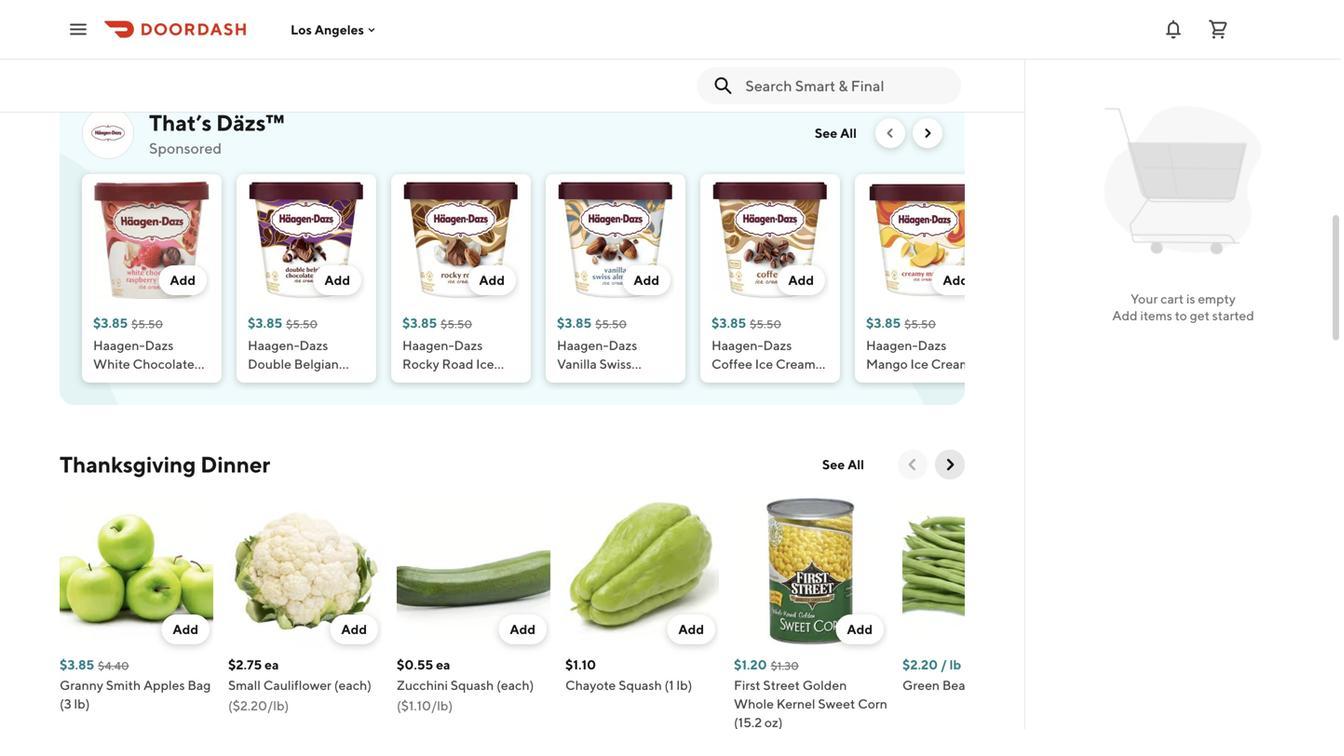 Task type: locate. For each thing, give the bounding box(es) containing it.
double
[[248, 356, 291, 372]]

ea inside $0.55 ea zucchini squash (each) ($1.10/lb)
[[436, 657, 450, 672]]

add
[[170, 272, 196, 288], [324, 272, 350, 288], [479, 272, 505, 288], [634, 272, 659, 288], [788, 272, 814, 288], [943, 272, 969, 288], [1112, 308, 1138, 323], [173, 622, 198, 637], [341, 622, 367, 637], [510, 622, 536, 637], [678, 622, 704, 637], [847, 622, 873, 637]]

beans
[[942, 678, 979, 693]]

haagen- inside $3.85 $5.50 haagen-dazs rocky road ice cream (14 oz)
[[402, 338, 454, 353]]

dinner
[[200, 451, 270, 478]]

6 dazs from the left
[[918, 338, 947, 353]]

(each)
[[334, 678, 372, 693], [496, 678, 534, 693]]

5 haagen- from the left
[[712, 338, 763, 353]]

lb) inside $1.10 chayote squash (1 lb)
[[677, 678, 692, 693]]

see
[[815, 125, 837, 141], [822, 457, 845, 472]]

5 dazs from the left
[[763, 338, 792, 353]]

1 (each) from the left
[[334, 678, 372, 693]]

add for haagen-dazs white chocolate raspberry truffle ice cream (14 oz)
[[170, 272, 196, 288]]

cream
[[776, 356, 816, 372], [931, 356, 971, 372], [402, 375, 442, 390], [627, 375, 667, 390], [114, 393, 154, 409], [248, 393, 288, 409]]

(each) right cauliflower at the left of the page
[[334, 678, 372, 693]]

oz) inside $3.85 $5.50 haagen-dazs vanilla swiss almond ice cream (14 oz)
[[577, 393, 595, 409]]

small
[[228, 678, 261, 693]]

oz) down chip
[[310, 393, 328, 409]]

$5.50 up mango at right
[[905, 318, 936, 331]]

oz) inside $3.85 $5.50 haagen-dazs coffee ice cream (14 oz)
[[732, 375, 750, 390]]

notification bell image
[[1162, 18, 1185, 41]]

haagen-
[[93, 338, 145, 353], [248, 338, 299, 353], [402, 338, 454, 353], [557, 338, 609, 353], [712, 338, 763, 353], [866, 338, 918, 353]]

is
[[1186, 291, 1195, 306]]

(1
[[665, 678, 674, 693]]

ice inside $3.85 $5.50 haagen-dazs double belgian chocolate chip ice cream (14 oz)
[[343, 375, 362, 390]]

1 ea from the left
[[265, 657, 279, 672]]

chayote
[[565, 678, 616, 693]]

all left previous button of carousel image
[[840, 125, 857, 141]]

oz) down road
[[465, 375, 483, 390]]

2 haagen- from the left
[[248, 338, 299, 353]]

dazs for mango
[[918, 338, 947, 353]]

haagen- up mango at right
[[866, 338, 918, 353]]

dazs inside $3.85 $5.50 haagen-dazs coffee ice cream (14 oz)
[[763, 338, 792, 353]]

$3.85 inside $3.85 $5.50 haagen-dazs white chocolate raspberry truffle ice cream (14 oz)
[[93, 315, 128, 331]]

haagen-dazs rocky road ice cream (14 oz) image
[[402, 182, 520, 299]]

2 (each) from the left
[[496, 678, 534, 693]]

1 dazs from the left
[[145, 338, 174, 353]]

see all link down search smart & final search box
[[804, 118, 868, 148]]

chocolate down double
[[248, 375, 309, 390]]

that's däzs™ sponsored
[[149, 109, 284, 157]]

6 $5.50 from the left
[[905, 318, 936, 331]]

haagen- up rocky
[[402, 338, 454, 353]]

4 $5.50 from the left
[[595, 318, 627, 331]]

squash left (1
[[619, 678, 662, 693]]

granny
[[60, 678, 103, 693]]

(14 inside $3.85 $5.50 haagen-dazs vanilla swiss almond ice cream (14 oz)
[[557, 393, 574, 409]]

dazs inside $3.85 $5.50 haagen-dazs rocky road ice cream (14 oz)
[[454, 338, 483, 353]]

$4.40
[[98, 659, 129, 672]]

ea inside "$2.75 ea small cauliflower (each) ($2.20/lb)"
[[265, 657, 279, 672]]

add up bag
[[173, 622, 198, 637]]

rocky
[[402, 356, 439, 372]]

next button of carousel image
[[920, 126, 935, 141]]

haagen- for vanilla
[[557, 338, 609, 353]]

add up "$2.75 ea small cauliflower (each) ($2.20/lb)"
[[341, 622, 367, 637]]

$3.85 $5.50 haagen-dazs rocky road ice cream (14 oz)
[[402, 315, 494, 390]]

$5.50 up coffee
[[750, 318, 781, 331]]

ea for $2.75 ea
[[265, 657, 279, 672]]

1 haagen- from the left
[[93, 338, 145, 353]]

add up $3.85 $5.50 haagen-dazs mango ice cream (14 oz)
[[943, 272, 969, 288]]

lb) right (1
[[677, 678, 692, 693]]

see all link
[[804, 118, 868, 148], [811, 450, 875, 480]]

ea for $0.55 ea
[[436, 657, 450, 672]]

$5.50
[[131, 318, 163, 331], [286, 318, 318, 331], [441, 318, 472, 331], [595, 318, 627, 331], [750, 318, 781, 331], [905, 318, 936, 331]]

oz) down mango at right
[[886, 375, 904, 390]]

2 dazs from the left
[[299, 338, 328, 353]]

haagen- up coffee
[[712, 338, 763, 353]]

ice inside $3.85 $5.50 haagen-dazs mango ice cream (14 oz)
[[910, 356, 929, 372]]

add up corn
[[847, 622, 873, 637]]

$5.50 for rocky
[[441, 318, 472, 331]]

ice right chip
[[343, 375, 362, 390]]

see all
[[815, 125, 857, 141], [822, 457, 864, 472]]

0 horizontal spatial lb)
[[74, 696, 90, 712]]

$5.50 inside $3.85 $5.50 haagen-dazs double belgian chocolate chip ice cream (14 oz)
[[286, 318, 318, 331]]

dazs
[[145, 338, 174, 353], [299, 338, 328, 353], [454, 338, 483, 353], [609, 338, 637, 353], [763, 338, 792, 353], [918, 338, 947, 353]]

haagen- up double
[[248, 338, 299, 353]]

$5.50 inside $3.85 $5.50 haagen-dazs mango ice cream (14 oz)
[[905, 318, 936, 331]]

almond
[[557, 375, 604, 390]]

add inside your cart is empty add items to get started
[[1112, 308, 1138, 323]]

cream inside $3.85 $5.50 haagen-dazs coffee ice cream (14 oz)
[[776, 356, 816, 372]]

add for zucchini squash (each)
[[510, 622, 536, 637]]

$3.85 inside '$3.85 $4.40 granny smith apples bag (3 lb)'
[[60, 657, 94, 672]]

haagen- inside $3.85 $5.50 haagen-dazs mango ice cream (14 oz)
[[866, 338, 918, 353]]

1 horizontal spatial lb)
[[677, 678, 692, 693]]

squash inside $0.55 ea zucchini squash (each) ($1.10/lb)
[[451, 678, 494, 693]]

all
[[840, 125, 857, 141], [848, 457, 864, 472]]

$5.50 up raspberry
[[131, 318, 163, 331]]

$3.85
[[93, 315, 128, 331], [248, 315, 282, 331], [402, 315, 437, 331], [557, 315, 592, 331], [712, 315, 746, 331], [866, 315, 901, 331], [60, 657, 94, 672]]

$1.20
[[734, 657, 767, 672]]

3 $5.50 from the left
[[441, 318, 472, 331]]

lb
[[950, 657, 961, 672]]

0 vertical spatial all
[[840, 125, 857, 141]]

add up $0.55 ea zucchini squash (each) ($1.10/lb) at the bottom
[[510, 622, 536, 637]]

$5.50 up road
[[441, 318, 472, 331]]

4 dazs from the left
[[609, 338, 637, 353]]

oz) down coffee
[[732, 375, 750, 390]]

haagen- for white
[[93, 338, 145, 353]]

cream right coffee
[[776, 356, 816, 372]]

next button of carousel image
[[941, 455, 959, 474]]

cream down double
[[248, 393, 288, 409]]

ice right road
[[476, 356, 494, 372]]

add up $3.85 $5.50 haagen-dazs vanilla swiss almond ice cream (14 oz)
[[634, 272, 659, 288]]

haagen- for double
[[248, 338, 299, 353]]

3 haagen- from the left
[[402, 338, 454, 353]]

(14 inside $3.85 $5.50 haagen-dazs mango ice cream (14 oz)
[[866, 375, 884, 390]]

2 squash from the left
[[619, 678, 662, 693]]

sponsored inside that's däzs™ sponsored
[[149, 139, 222, 157]]

previous button of carousel image
[[903, 455, 922, 474]]

bag
[[188, 678, 211, 693]]

(each) inside "$2.75 ea small cauliflower (each) ($2.20/lb)"
[[334, 678, 372, 693]]

lb) inside "$2.20 / lb green beans (per lb)"
[[1008, 678, 1024, 693]]

haagen- for rocky
[[402, 338, 454, 353]]

add for haagen-dazs mango ice cream (14 oz)
[[943, 272, 969, 288]]

items
[[1140, 308, 1172, 323]]

(each) inside $0.55 ea zucchini squash (each) ($1.10/lb)
[[496, 678, 534, 693]]

ea right $2.75
[[265, 657, 279, 672]]

$3.85 up double
[[248, 315, 282, 331]]

$5.50 inside $3.85 $5.50 haagen-dazs white chocolate raspberry truffle ice cream (14 oz)
[[131, 318, 163, 331]]

$3.85 up white
[[93, 315, 128, 331]]

dazs inside $3.85 $5.50 haagen-dazs double belgian chocolate chip ice cream (14 oz)
[[299, 338, 328, 353]]

0 vertical spatial see all
[[815, 125, 857, 141]]

add button
[[159, 265, 207, 295], [159, 265, 207, 295], [313, 265, 361, 295], [313, 265, 361, 295], [468, 265, 516, 295], [468, 265, 516, 295], [623, 265, 671, 295], [623, 265, 671, 295], [777, 265, 825, 295], [777, 265, 825, 295], [932, 265, 980, 295], [932, 265, 980, 295], [162, 615, 210, 644], [162, 615, 210, 644], [330, 615, 378, 644], [330, 615, 378, 644], [499, 615, 547, 644], [499, 615, 547, 644], [667, 615, 715, 644], [667, 615, 715, 644], [836, 615, 884, 644], [836, 615, 884, 644]]

cream down swiss
[[627, 375, 667, 390]]

add down your
[[1112, 308, 1138, 323]]

haagen- inside $3.85 $5.50 haagen-dazs coffee ice cream (14 oz)
[[712, 338, 763, 353]]

sponsored
[[60, 29, 123, 45], [149, 139, 222, 157]]

started
[[1212, 308, 1254, 323]]

3 dazs from the left
[[454, 338, 483, 353]]

(14 down truffle
[[156, 393, 174, 409]]

cream down rocky
[[402, 375, 442, 390]]

0 vertical spatial see all link
[[804, 118, 868, 148]]

$1.10 chayote squash (1 lb)
[[565, 657, 692, 693]]

0 vertical spatial sponsored
[[60, 29, 123, 45]]

oz) inside $3.85 $5.50 haagen-dazs white chocolate raspberry truffle ice cream (14 oz)
[[176, 393, 195, 409]]

$3.85 for haagen-dazs white chocolate raspberry truffle ice cream (14 oz)
[[93, 315, 128, 331]]

(14 down 'almond'
[[557, 393, 574, 409]]

(14 down coffee
[[712, 375, 729, 390]]

1 vertical spatial all
[[848, 457, 864, 472]]

oz)
[[465, 375, 483, 390], [732, 375, 750, 390], [886, 375, 904, 390], [176, 393, 195, 409], [310, 393, 328, 409], [577, 393, 595, 409], [765, 715, 783, 729]]

street
[[763, 678, 800, 693]]

oz) down 'almond'
[[577, 393, 595, 409]]

1 vertical spatial chocolate
[[248, 375, 309, 390]]

ice right mango at right
[[910, 356, 929, 372]]

cream down raspberry
[[114, 393, 154, 409]]

see left previous button of carousel icon on the bottom right
[[822, 457, 845, 472]]

1 horizontal spatial ea
[[436, 657, 450, 672]]

dazs inside $3.85 $5.50 haagen-dazs white chocolate raspberry truffle ice cream (14 oz)
[[145, 338, 174, 353]]

$0.55
[[397, 657, 433, 672]]

oz) inside $3.85 $5.50 haagen-dazs rocky road ice cream (14 oz)
[[465, 375, 483, 390]]

see all left previous button of carousel icon on the bottom right
[[822, 457, 864, 472]]

haagen- up white
[[93, 338, 145, 353]]

see down search smart & final search box
[[815, 125, 837, 141]]

1 vertical spatial see
[[822, 457, 845, 472]]

1 vertical spatial see all
[[822, 457, 864, 472]]

dazs for rocky
[[454, 338, 483, 353]]

previous button of carousel image
[[883, 126, 898, 141]]

(14 down mango at right
[[866, 375, 884, 390]]

ice down swiss
[[607, 375, 625, 390]]

(14 down road
[[445, 375, 462, 390]]

dazs for coffee
[[763, 338, 792, 353]]

dazs inside $3.85 $5.50 haagen-dazs vanilla swiss almond ice cream (14 oz)
[[609, 338, 637, 353]]

add for haagen-dazs rocky road ice cream (14 oz)
[[479, 272, 505, 288]]

see all down search smart & final search box
[[815, 125, 857, 141]]

($1.10/lb)
[[397, 698, 453, 713]]

ice inside $3.85 $5.50 haagen-dazs rocky road ice cream (14 oz)
[[476, 356, 494, 372]]

2 horizontal spatial lb)
[[1008, 678, 1024, 693]]

0 horizontal spatial (each)
[[334, 678, 372, 693]]

all left previous button of carousel icon on the bottom right
[[848, 457, 864, 472]]

$5.50 inside $3.85 $5.50 haagen-dazs rocky road ice cream (14 oz)
[[441, 318, 472, 331]]

squash
[[451, 678, 494, 693], [619, 678, 662, 693]]

lb) right (per
[[1008, 678, 1024, 693]]

ice
[[476, 356, 494, 372], [755, 356, 773, 372], [910, 356, 929, 372], [343, 375, 362, 390], [607, 375, 625, 390], [93, 393, 111, 409]]

lb)
[[677, 678, 692, 693], [1008, 678, 1024, 693], [74, 696, 90, 712]]

$5.50 inside $3.85 $5.50 haagen-dazs coffee ice cream (14 oz)
[[750, 318, 781, 331]]

mango
[[866, 356, 908, 372]]

2 $5.50 from the left
[[286, 318, 318, 331]]

ea right $0.55
[[436, 657, 450, 672]]

(each) for small cauliflower (each)
[[334, 678, 372, 693]]

squash inside $1.10 chayote squash (1 lb)
[[619, 678, 662, 693]]

chip
[[312, 375, 341, 390]]

(14
[[445, 375, 462, 390], [712, 375, 729, 390], [866, 375, 884, 390], [156, 393, 174, 409], [290, 393, 308, 409], [557, 393, 574, 409]]

add up $3.85 $5.50 haagen-dazs rocky road ice cream (14 oz)
[[479, 272, 505, 288]]

ice right coffee
[[755, 356, 773, 372]]

0 horizontal spatial chocolate
[[133, 356, 195, 372]]

$3.85 up granny
[[60, 657, 94, 672]]

oz) right (15.2
[[765, 715, 783, 729]]

$3.85 inside $3.85 $5.50 haagen-dazs double belgian chocolate chip ice cream (14 oz)
[[248, 315, 282, 331]]

$5.50 up swiss
[[595, 318, 627, 331]]

that's
[[149, 109, 212, 136]]

1 horizontal spatial chocolate
[[248, 375, 309, 390]]

0 vertical spatial chocolate
[[133, 356, 195, 372]]

(14 down belgian
[[290, 393, 308, 409]]

$3.85 inside $3.85 $5.50 haagen-dazs vanilla swiss almond ice cream (14 oz)
[[557, 315, 592, 331]]

5 $5.50 from the left
[[750, 318, 781, 331]]

$5.50 up belgian
[[286, 318, 318, 331]]

oz) down truffle
[[176, 393, 195, 409]]

$3.85 inside $3.85 $5.50 haagen-dazs rocky road ice cream (14 oz)
[[402, 315, 437, 331]]

$3.85 inside $3.85 $5.50 haagen-dazs coffee ice cream (14 oz)
[[712, 315, 746, 331]]

dazs inside $3.85 $5.50 haagen-dazs mango ice cream (14 oz)
[[918, 338, 947, 353]]

$3.85 inside $3.85 $5.50 haagen-dazs mango ice cream (14 oz)
[[866, 315, 901, 331]]

(3
[[60, 696, 71, 712]]

chocolate
[[133, 356, 195, 372], [248, 375, 309, 390]]

1 $5.50 from the left
[[131, 318, 163, 331]]

$3.85 up mango at right
[[866, 315, 901, 331]]

haagen- inside $3.85 $5.50 haagen-dazs vanilla swiss almond ice cream (14 oz)
[[557, 338, 609, 353]]

$3.85 up rocky
[[402, 315, 437, 331]]

vanilla
[[557, 356, 597, 372]]

your cart is empty add items to get started
[[1112, 291, 1254, 323]]

$2.20 / lb green beans (per lb)
[[902, 657, 1024, 693]]

1 vertical spatial sponsored
[[149, 139, 222, 157]]

(each) left chayote
[[496, 678, 534, 693]]

los
[[291, 22, 312, 37]]

0 horizontal spatial ea
[[265, 657, 279, 672]]

chayote squash (1 lb) image
[[565, 495, 719, 648]]

$3.85 for granny smith apples bag (3 lb)
[[60, 657, 94, 672]]

0 items, open order cart image
[[1207, 18, 1229, 41]]

ice down raspberry
[[93, 393, 111, 409]]

1 squash from the left
[[451, 678, 494, 693]]

$3.85 $4.40 granny smith apples bag (3 lb)
[[60, 657, 211, 712]]

lb) right the (3
[[74, 696, 90, 712]]

ea
[[265, 657, 279, 672], [436, 657, 450, 672]]

/
[[941, 657, 947, 672]]

$2.20
[[902, 657, 938, 672]]

1 horizontal spatial (each)
[[496, 678, 534, 693]]

squash right zucchini
[[451, 678, 494, 693]]

dazs for vanilla
[[609, 338, 637, 353]]

cream right mango at right
[[931, 356, 971, 372]]

$3.85 up coffee
[[712, 315, 746, 331]]

add up $3.85 $5.50 haagen-dazs white chocolate raspberry truffle ice cream (14 oz)
[[170, 272, 196, 288]]

$3.85 up 'vanilla'
[[557, 315, 592, 331]]

golden
[[803, 678, 847, 693]]

haagen- inside $3.85 $5.50 haagen-dazs white chocolate raspberry truffle ice cream (14 oz)
[[93, 338, 145, 353]]

add up belgian
[[324, 272, 350, 288]]

see all link left previous button of carousel icon on the bottom right
[[811, 450, 875, 480]]

$3.85 for haagen-dazs mango ice cream (14 oz)
[[866, 315, 901, 331]]

all for bottom see all link
[[848, 457, 864, 472]]

2 ea from the left
[[436, 657, 450, 672]]

0 vertical spatial see
[[815, 125, 837, 141]]

chocolate up truffle
[[133, 356, 195, 372]]

get
[[1190, 308, 1210, 323]]

1 horizontal spatial squash
[[619, 678, 662, 693]]

haagen- inside $3.85 $5.50 haagen-dazs double belgian chocolate chip ice cream (14 oz)
[[248, 338, 299, 353]]

$5.50 inside $3.85 $5.50 haagen-dazs vanilla swiss almond ice cream (14 oz)
[[595, 318, 627, 331]]

open menu image
[[67, 18, 89, 41]]

0 horizontal spatial sponsored
[[60, 29, 123, 45]]

6 haagen- from the left
[[866, 338, 918, 353]]

add up $1.10 chayote squash (1 lb)
[[678, 622, 704, 637]]

1 horizontal spatial sponsored
[[149, 139, 222, 157]]

haagen- up 'vanilla'
[[557, 338, 609, 353]]

add up $3.85 $5.50 haagen-dazs coffee ice cream (14 oz)
[[788, 272, 814, 288]]

0 horizontal spatial squash
[[451, 678, 494, 693]]

(14 inside $3.85 $5.50 haagen-dazs coffee ice cream (14 oz)
[[712, 375, 729, 390]]

add for chayote squash (1 lb)
[[678, 622, 704, 637]]

4 haagen- from the left
[[557, 338, 609, 353]]



Task type: vqa. For each thing, say whether or not it's contained in the screenshot.
0.7 Mi related to TBaar Bubble Tea & Fresh Juices
no



Task type: describe. For each thing, give the bounding box(es) containing it.
$2.75 ea small cauliflower (each) ($2.20/lb)
[[228, 657, 372, 713]]

ice inside $3.85 $5.50 haagen-dazs coffee ice cream (14 oz)
[[755, 356, 773, 372]]

add for haagen-dazs coffee ice cream (14 oz)
[[788, 272, 814, 288]]

see for bottom see all link
[[822, 457, 845, 472]]

(per
[[981, 678, 1005, 693]]

swiss
[[599, 356, 632, 372]]

ice inside $3.85 $5.50 haagen-dazs white chocolate raspberry truffle ice cream (14 oz)
[[93, 393, 111, 409]]

$3.85 $5.50 haagen-dazs white chocolate raspberry truffle ice cream (14 oz)
[[93, 315, 195, 409]]

$1.30
[[771, 659, 799, 672]]

whole
[[734, 696, 774, 712]]

haagen- for mango
[[866, 338, 918, 353]]

first street golden whole kernel sweet corn (15.2 oz) image
[[734, 495, 888, 648]]

$5.50 for double
[[286, 318, 318, 331]]

apples
[[143, 678, 185, 693]]

oz) inside $1.20 $1.30 first street golden whole kernel sweet corn (15.2 oz)
[[765, 715, 783, 729]]

add for granny smith apples bag (3 lb)
[[173, 622, 198, 637]]

$3.85 $5.50 haagen-dazs mango ice cream (14 oz)
[[866, 315, 971, 390]]

$3.85 $5.50 haagen-dazs vanilla swiss almond ice cream (14 oz)
[[557, 315, 667, 409]]

all for the topmost see all link
[[840, 125, 857, 141]]

$3.85 for haagen-dazs vanilla swiss almond ice cream (14 oz)
[[557, 315, 592, 331]]

truffle
[[156, 375, 195, 390]]

haagen- for coffee
[[712, 338, 763, 353]]

los angeles button
[[291, 22, 379, 37]]

$0.55 ea zucchini squash (each) ($1.10/lb)
[[397, 657, 534, 713]]

däzs™
[[216, 109, 284, 136]]

add for first street golden whole kernel sweet corn (15.2 oz)
[[847, 622, 873, 637]]

thanksgiving dinner link
[[60, 450, 270, 480]]

your
[[1131, 291, 1158, 306]]

white
[[93, 356, 130, 372]]

granny smith apples bag (3 lb) image
[[60, 495, 213, 648]]

angeles
[[315, 22, 364, 37]]

Search Smart & Final search field
[[745, 75, 946, 96]]

cream inside $3.85 $5.50 haagen-dazs rocky road ice cream (14 oz)
[[402, 375, 442, 390]]

los angeles
[[291, 22, 364, 37]]

chocolate inside $3.85 $5.50 haagen-dazs double belgian chocolate chip ice cream (14 oz)
[[248, 375, 309, 390]]

oz) inside $3.85 $5.50 haagen-dazs mango ice cream (14 oz)
[[886, 375, 904, 390]]

1 vertical spatial see all link
[[811, 450, 875, 480]]

first
[[734, 678, 761, 693]]

sweet
[[818, 696, 855, 712]]

zucchini
[[397, 678, 448, 693]]

ice inside $3.85 $5.50 haagen-dazs vanilla swiss almond ice cream (14 oz)
[[607, 375, 625, 390]]

$3.85 for haagen-dazs coffee ice cream (14 oz)
[[712, 315, 746, 331]]

$1.20 $1.30 first street golden whole kernel sweet corn (15.2 oz)
[[734, 657, 887, 729]]

haagen-dazs coffee ice cream (14 oz) image
[[712, 182, 829, 299]]

dazs for double
[[299, 338, 328, 353]]

cauliflower
[[263, 678, 332, 693]]

see all for bottom see all link
[[822, 457, 864, 472]]

(14 inside $3.85 $5.50 haagen-dazs rocky road ice cream (14 oz)
[[445, 375, 462, 390]]

dazs for white
[[145, 338, 174, 353]]

to
[[1175, 308, 1187, 323]]

(14 inside $3.85 $5.50 haagen-dazs double belgian chocolate chip ice cream (14 oz)
[[290, 393, 308, 409]]

see for the topmost see all link
[[815, 125, 837, 141]]

haagen-dazs mango ice cream (14 oz) image
[[866, 182, 984, 299]]

$5.50 for mango
[[905, 318, 936, 331]]

$5.50 for white
[[131, 318, 163, 331]]

add for haagen-dazs double belgian chocolate chip ice cream (14 oz)
[[324, 272, 350, 288]]

thanksgiving
[[60, 451, 196, 478]]

$5.50 for vanilla
[[595, 318, 627, 331]]

thanksgiving dinner
[[60, 451, 270, 478]]

zucchini squash (each) image
[[397, 495, 550, 648]]

$3.85 $5.50 haagen-dazs coffee ice cream (14 oz)
[[712, 315, 816, 390]]

road
[[442, 356, 473, 372]]

belgian
[[294, 356, 339, 372]]

haagen-dazs vanilla swiss almond ice cream (14 oz) image
[[557, 182, 674, 299]]

$2.75
[[228, 657, 262, 672]]

$3.85 for haagen-dazs rocky road ice cream (14 oz)
[[402, 315, 437, 331]]

add for haagen-dazs vanilla swiss almond ice cream (14 oz)
[[634, 272, 659, 288]]

$3.85 for haagen-dazs double belgian chocolate chip ice cream (14 oz)
[[248, 315, 282, 331]]

coffee
[[712, 356, 752, 372]]

empty
[[1198, 291, 1236, 306]]

haagen-dazs double belgian chocolate chip ice cream (14 oz) image
[[248, 182, 365, 299]]

$3.85 $5.50 haagen-dazs double belgian chocolate chip ice cream (14 oz)
[[248, 315, 362, 409]]

see all for the topmost see all link
[[815, 125, 857, 141]]

cream inside $3.85 $5.50 haagen-dazs double belgian chocolate chip ice cream (14 oz)
[[248, 393, 288, 409]]

lb) inside '$3.85 $4.40 granny smith apples bag (3 lb)'
[[74, 696, 90, 712]]

kernel
[[777, 696, 815, 712]]

chocolate inside $3.85 $5.50 haagen-dazs white chocolate raspberry truffle ice cream (14 oz)
[[133, 356, 195, 372]]

(each) for zucchini squash (each)
[[496, 678, 534, 693]]

$5.50 for coffee
[[750, 318, 781, 331]]

cart
[[1161, 291, 1184, 306]]

small cauliflower (each) image
[[228, 495, 382, 648]]

green
[[902, 678, 940, 693]]

empty retail cart image
[[1096, 93, 1271, 268]]

cream inside $3.85 $5.50 haagen-dazs mango ice cream (14 oz)
[[931, 356, 971, 372]]

add for small cauliflower (each)
[[341, 622, 367, 637]]

cream inside $3.85 $5.50 haagen-dazs vanilla swiss almond ice cream (14 oz)
[[627, 375, 667, 390]]

haagen-dazs white chocolate raspberry truffle ice cream (14 oz) image
[[93, 182, 210, 299]]

$1.10
[[565, 657, 596, 672]]

($2.20/lb)
[[228, 698, 289, 713]]

smith
[[106, 678, 141, 693]]

(15.2
[[734, 715, 762, 729]]

(14 inside $3.85 $5.50 haagen-dazs white chocolate raspberry truffle ice cream (14 oz)
[[156, 393, 174, 409]]

raspberry
[[93, 375, 154, 390]]

cream inside $3.85 $5.50 haagen-dazs white chocolate raspberry truffle ice cream (14 oz)
[[114, 393, 154, 409]]

oz) inside $3.85 $5.50 haagen-dazs double belgian chocolate chip ice cream (14 oz)
[[310, 393, 328, 409]]

corn
[[858, 696, 887, 712]]



